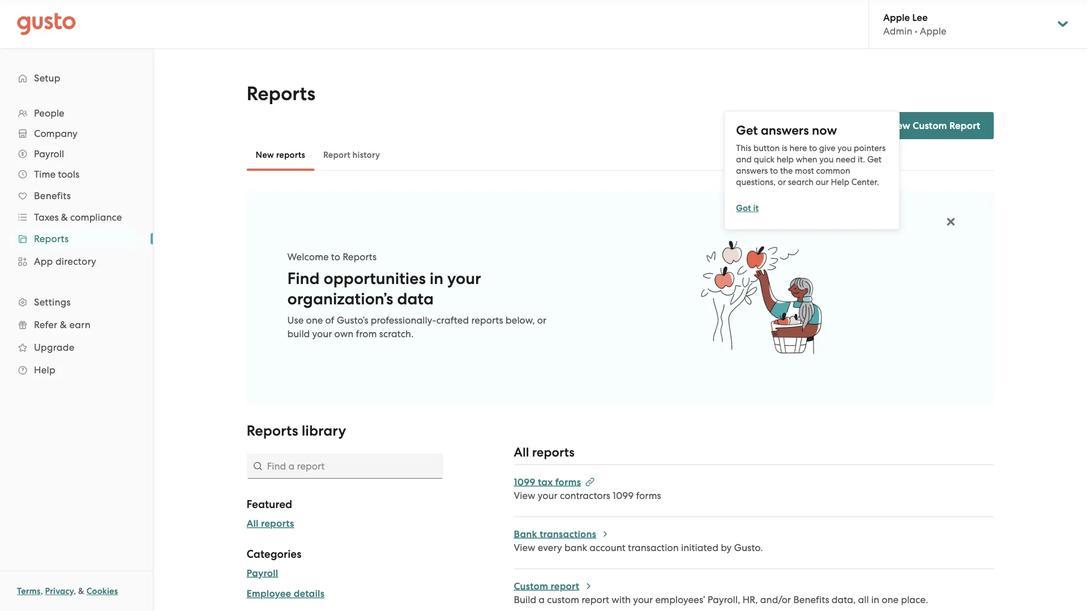 Task type: locate. For each thing, give the bounding box(es) containing it.
report
[[551, 581, 579, 592], [582, 594, 609, 606]]

0 vertical spatial 1099
[[514, 476, 536, 488]]

one left place. at the bottom right
[[882, 594, 899, 606]]

use
[[287, 315, 304, 326]]

1 horizontal spatial report
[[950, 120, 981, 131]]

report
[[950, 120, 981, 131], [323, 150, 350, 160]]

0 vertical spatial to
[[809, 143, 817, 153]]

1 horizontal spatial forms
[[636, 490, 661, 502]]

0 vertical spatial all reports
[[514, 445, 575, 460]]

forms up transaction
[[636, 490, 661, 502]]

people button
[[11, 103, 142, 123]]

0 horizontal spatial 1099
[[514, 476, 536, 488]]

1 vertical spatial report
[[323, 150, 350, 160]]

apple up "admin"
[[883, 11, 910, 23]]

all reports up "tax"
[[514, 445, 575, 460]]

apple
[[883, 11, 910, 23], [920, 25, 947, 37]]

0 vertical spatial or
[[778, 177, 786, 187]]

benefits left the data,
[[793, 594, 829, 606]]

reports tab list
[[247, 139, 994, 171]]

gusto navigation element
[[0, 49, 153, 400]]

all up 1099 tax forms
[[514, 445, 529, 460]]

1 horizontal spatial one
[[882, 594, 899, 606]]

custom
[[913, 120, 947, 131], [514, 581, 548, 592]]

0 horizontal spatial benefits
[[34, 190, 71, 202]]

1 vertical spatial or
[[537, 315, 547, 326]]

use one of gusto's professionally-crafted reports below, or build your own from scratch.
[[287, 315, 547, 340]]

& left "cookies" at bottom left
[[78, 587, 84, 597]]

report history
[[323, 150, 380, 160]]

1 vertical spatial answers
[[736, 166, 768, 176]]

1 horizontal spatial custom
[[913, 120, 947, 131]]

0 horizontal spatial you
[[820, 154, 834, 164]]

1 horizontal spatial to
[[770, 166, 778, 176]]

all reports button
[[247, 517, 294, 531]]

1 horizontal spatial report
[[582, 594, 609, 606]]

is
[[782, 143, 788, 153]]

in up data
[[430, 269, 443, 288]]

1 horizontal spatial 1099
[[613, 490, 634, 502]]

new reports
[[256, 150, 305, 160]]

0 vertical spatial answers
[[761, 123, 809, 138]]

refer
[[34, 319, 57, 331]]

1 vertical spatial 1099
[[613, 490, 634, 502]]

new custom report
[[890, 120, 981, 131]]

1 vertical spatial forms
[[636, 490, 661, 502]]

0 vertical spatial benefits
[[34, 190, 71, 202]]

account
[[590, 542, 626, 554]]

directory
[[55, 256, 96, 267]]

0 vertical spatial get
[[736, 123, 758, 138]]

you down the give
[[820, 154, 834, 164]]

1 horizontal spatial or
[[778, 177, 786, 187]]

, left cookies button
[[74, 587, 76, 597]]

2 vertical spatial &
[[78, 587, 84, 597]]

settings link
[[11, 292, 142, 313]]

reports inside list
[[34, 233, 69, 245]]

to
[[809, 143, 817, 153], [770, 166, 778, 176], [331, 251, 340, 263]]

welcome to reports
[[287, 251, 377, 263]]

view down 1099 tax forms
[[514, 490, 536, 502]]

report left 'with'
[[582, 594, 609, 606]]

1 vertical spatial custom
[[514, 581, 548, 592]]

custom inside 'new custom report' link
[[913, 120, 947, 131]]

bank transactions link
[[514, 528, 610, 540]]

to right 'welcome'
[[331, 251, 340, 263]]

answers up is
[[761, 123, 809, 138]]

report inside 'new custom report' link
[[950, 120, 981, 131]]

get up this
[[736, 123, 758, 138]]

0 horizontal spatial report
[[323, 150, 350, 160]]

& inside dropdown button
[[61, 212, 68, 223]]

0 vertical spatial payroll
[[34, 148, 64, 160]]

view for bank transactions
[[514, 542, 536, 554]]

benefits inside list
[[34, 190, 71, 202]]

opportunities
[[324, 269, 426, 288]]

1 horizontal spatial benefits
[[793, 594, 829, 606]]

, left privacy link
[[41, 587, 43, 597]]

your up crafted
[[447, 269, 481, 288]]

Report Search bar field
[[247, 454, 444, 479]]

data,
[[832, 594, 856, 606]]

0 horizontal spatial one
[[306, 315, 323, 326]]

1 vertical spatial help
[[34, 365, 55, 376]]

got it
[[736, 203, 759, 213]]

get
[[736, 123, 758, 138], [867, 154, 882, 164]]

1 vertical spatial &
[[60, 319, 67, 331]]

people
[[34, 108, 64, 119]]

help down common
[[831, 177, 849, 187]]

0 horizontal spatial new
[[256, 150, 274, 160]]

build a custom report with your employees' payroll, hr, and/or benefits data, all in one place.
[[514, 594, 928, 606]]

or down the
[[778, 177, 786, 187]]

most
[[795, 166, 814, 176]]

1 horizontal spatial help
[[831, 177, 849, 187]]

place.
[[901, 594, 928, 606]]

to left the
[[770, 166, 778, 176]]

upgrade
[[34, 342, 74, 353]]

all down featured
[[247, 518, 259, 530]]

list containing people
[[0, 103, 153, 382]]

apple right •
[[920, 25, 947, 37]]

apple lee admin • apple
[[883, 11, 947, 37]]

1 vertical spatial apple
[[920, 25, 947, 37]]

0 horizontal spatial forms
[[555, 476, 581, 488]]

taxes & compliance
[[34, 212, 122, 223]]

2 view from the top
[[514, 542, 536, 554]]

need
[[836, 154, 856, 164]]

1 vertical spatial in
[[871, 594, 880, 606]]

give
[[819, 143, 836, 153]]

payroll
[[34, 148, 64, 160], [247, 568, 278, 579]]

answers
[[761, 123, 809, 138], [736, 166, 768, 176]]

1 horizontal spatial ,
[[74, 587, 76, 597]]

reports link
[[11, 229, 142, 249]]

0 vertical spatial report
[[950, 120, 981, 131]]

0 vertical spatial custom
[[913, 120, 947, 131]]

get down pointers
[[867, 154, 882, 164]]

help link
[[11, 360, 142, 381]]

1099 right contractors on the right
[[613, 490, 634, 502]]

0 vertical spatial help
[[831, 177, 849, 187]]

help down upgrade
[[34, 365, 55, 376]]

details
[[294, 588, 325, 600]]

& left earn
[[60, 319, 67, 331]]

data
[[397, 289, 434, 309]]

forms up contractors on the right
[[555, 476, 581, 488]]

when
[[796, 154, 818, 164]]

new inside button
[[256, 150, 274, 160]]

0 horizontal spatial help
[[34, 365, 55, 376]]

terms , privacy , & cookies
[[17, 587, 118, 597]]

taxes & compliance button
[[11, 207, 142, 228]]

employee
[[247, 588, 291, 600]]

quick
[[754, 154, 775, 164]]

custom report
[[514, 581, 579, 592]]

view down 'bank' at the bottom of the page
[[514, 542, 536, 554]]

your down 1099 tax forms
[[538, 490, 558, 502]]

& right taxes
[[61, 212, 68, 223]]

0 horizontal spatial custom
[[514, 581, 548, 592]]

and/or
[[760, 594, 791, 606]]

or right below,
[[537, 315, 547, 326]]

payroll up employee
[[247, 568, 278, 579]]

0 vertical spatial view
[[514, 490, 536, 502]]

button
[[754, 143, 780, 153]]

1099 left "tax"
[[514, 476, 536, 488]]

1 horizontal spatial new
[[890, 120, 911, 131]]

find opportunities in your organization's data
[[287, 269, 481, 309]]

1 view from the top
[[514, 490, 536, 502]]

answers up questions,
[[736, 166, 768, 176]]

0 vertical spatial one
[[306, 315, 323, 326]]

view your contractors 1099 forms
[[514, 490, 661, 502]]

contractors
[[560, 490, 610, 502]]

settings
[[34, 297, 71, 308]]

1 horizontal spatial all
[[514, 445, 529, 460]]

1 vertical spatial get
[[867, 154, 882, 164]]

payroll up "time"
[[34, 148, 64, 160]]

list
[[0, 103, 153, 382]]

0 horizontal spatial all reports
[[247, 518, 294, 530]]

0 horizontal spatial to
[[331, 251, 340, 263]]

0 vertical spatial new
[[890, 120, 911, 131]]

to up when
[[809, 143, 817, 153]]

benefits down the time tools
[[34, 190, 71, 202]]

report inside report history "button"
[[323, 150, 350, 160]]

1099
[[514, 476, 536, 488], [613, 490, 634, 502]]

1099 tax forms link
[[514, 476, 595, 488]]

report history button
[[314, 142, 389, 169]]

tax
[[538, 476, 553, 488]]

below,
[[506, 315, 535, 326]]

your inside find opportunities in your organization's data
[[447, 269, 481, 288]]

1 vertical spatial payroll
[[247, 568, 278, 579]]

0 vertical spatial apple
[[883, 11, 910, 23]]

new reports button
[[247, 142, 314, 169]]

0 horizontal spatial ,
[[41, 587, 43, 597]]

all
[[858, 594, 869, 606]]

1 vertical spatial you
[[820, 154, 834, 164]]

1 vertical spatial to
[[770, 166, 778, 176]]

find
[[287, 269, 320, 288]]

1 horizontal spatial you
[[838, 143, 852, 153]]

your down of
[[312, 328, 332, 340]]

2 vertical spatial to
[[331, 251, 340, 263]]

0 vertical spatial in
[[430, 269, 443, 288]]

it.
[[858, 154, 865, 164]]

you up 'need'
[[838, 143, 852, 153]]

our
[[816, 177, 829, 187]]

all reports
[[514, 445, 575, 460], [247, 518, 294, 530]]

0 vertical spatial forms
[[555, 476, 581, 488]]

one left of
[[306, 315, 323, 326]]

cookies
[[86, 587, 118, 597]]

app directory link
[[11, 251, 142, 272]]

privacy
[[45, 587, 74, 597]]

time tools
[[34, 169, 79, 180]]

report up custom
[[551, 581, 579, 592]]

view
[[514, 490, 536, 502], [514, 542, 536, 554]]

in inside find opportunities in your organization's data
[[430, 269, 443, 288]]

1 vertical spatial benefits
[[793, 594, 829, 606]]

library
[[302, 423, 346, 440]]

in right all at right bottom
[[871, 594, 880, 606]]

0 horizontal spatial or
[[537, 315, 547, 326]]

1 vertical spatial all
[[247, 518, 259, 530]]

0 horizontal spatial payroll
[[34, 148, 64, 160]]

1 horizontal spatial payroll
[[247, 568, 278, 579]]

1 vertical spatial view
[[514, 542, 536, 554]]

view for 1099 tax forms
[[514, 490, 536, 502]]

0 horizontal spatial all
[[247, 518, 259, 530]]

0 vertical spatial &
[[61, 212, 68, 223]]

0 horizontal spatial report
[[551, 581, 579, 592]]

1 vertical spatial new
[[256, 150, 274, 160]]

1 horizontal spatial get
[[867, 154, 882, 164]]

your
[[447, 269, 481, 288], [312, 328, 332, 340], [538, 490, 558, 502], [633, 594, 653, 606]]

help
[[777, 154, 794, 164]]

company
[[34, 128, 77, 139]]

1 horizontal spatial all reports
[[514, 445, 575, 460]]

all reports down featured
[[247, 518, 294, 530]]

0 horizontal spatial in
[[430, 269, 443, 288]]



Task type: vqa. For each thing, say whether or not it's contained in the screenshot.
when
yes



Task type: describe. For each thing, give the bounding box(es) containing it.
bank transactions
[[514, 528, 596, 540]]

pointers
[[854, 143, 886, 153]]

time
[[34, 169, 56, 180]]

home image
[[17, 13, 76, 35]]

of
[[325, 315, 334, 326]]

transactions
[[540, 528, 596, 540]]

0 horizontal spatial get
[[736, 123, 758, 138]]

2 , from the left
[[74, 587, 76, 597]]

bank
[[565, 542, 587, 554]]

or inside get answers now this button is here to give you pointers and quick help when you need it. get answers to the most common questions, or search our help center.
[[778, 177, 786, 187]]

transaction
[[628, 542, 679, 554]]

payroll inside dropdown button
[[34, 148, 64, 160]]

payroll button
[[247, 567, 278, 580]]

from
[[356, 328, 377, 340]]

all inside button
[[247, 518, 259, 530]]

initiated
[[681, 542, 719, 554]]

your inside use one of gusto's professionally-crafted reports below, or build your own from scratch.
[[312, 328, 332, 340]]

lee
[[913, 11, 928, 23]]

view every bank account transaction initiated by gusto.
[[514, 542, 763, 554]]

scratch.
[[379, 328, 414, 340]]

professionally-
[[371, 315, 437, 326]]

& for compliance
[[61, 212, 68, 223]]

0 horizontal spatial apple
[[883, 11, 910, 23]]

reports library
[[247, 423, 346, 440]]

reports inside button
[[276, 150, 305, 160]]

build
[[287, 328, 310, 340]]

one inside use one of gusto's professionally-crafted reports below, or build your own from scratch.
[[306, 315, 323, 326]]

new custom report link
[[862, 112, 994, 139]]

help inside the gusto navigation element
[[34, 365, 55, 376]]

your right 'with'
[[633, 594, 653, 606]]

new for new reports
[[256, 150, 274, 160]]

app directory
[[34, 256, 96, 267]]

upgrade link
[[11, 338, 142, 358]]

1 horizontal spatial in
[[871, 594, 880, 606]]

reports inside use one of gusto's professionally-crafted reports below, or build your own from scratch.
[[471, 315, 503, 326]]

employees'
[[655, 594, 705, 606]]

& for earn
[[60, 319, 67, 331]]

setup
[[34, 72, 60, 84]]

employee details button
[[247, 588, 325, 601]]

0 vertical spatial you
[[838, 143, 852, 153]]

reports inside button
[[261, 518, 294, 530]]

help inside get answers now this button is here to give you pointers and quick help when you need it. get answers to the most common questions, or search our help center.
[[831, 177, 849, 187]]

bank
[[514, 528, 537, 540]]

or inside use one of gusto's professionally-crafted reports below, or build your own from scratch.
[[537, 315, 547, 326]]

center.
[[852, 177, 879, 187]]

own
[[334, 328, 354, 340]]

with
[[612, 594, 631, 606]]

every
[[538, 542, 562, 554]]

this
[[736, 143, 751, 153]]

build
[[514, 594, 536, 606]]

here
[[790, 143, 807, 153]]

the
[[780, 166, 793, 176]]

gusto.
[[734, 542, 763, 554]]

cookies button
[[86, 585, 118, 599]]

app
[[34, 256, 53, 267]]

1 , from the left
[[41, 587, 43, 597]]

and
[[736, 154, 752, 164]]

now
[[812, 123, 837, 138]]

privacy link
[[45, 587, 74, 597]]

it
[[753, 203, 759, 213]]

1 vertical spatial one
[[882, 594, 899, 606]]

got it button
[[736, 201, 759, 215]]

history
[[353, 150, 380, 160]]

taxes
[[34, 212, 59, 223]]

setup link
[[11, 68, 142, 88]]

company button
[[11, 123, 142, 144]]

1 horizontal spatial apple
[[920, 25, 947, 37]]

crafted
[[437, 315, 469, 326]]

1 vertical spatial all reports
[[247, 518, 294, 530]]

time tools button
[[11, 164, 142, 185]]

new for new custom report
[[890, 120, 911, 131]]

0 vertical spatial report
[[551, 581, 579, 592]]

a
[[539, 594, 545, 606]]

common
[[816, 166, 850, 176]]

•
[[915, 25, 918, 37]]

refer & earn
[[34, 319, 91, 331]]

terms link
[[17, 587, 41, 597]]

tools
[[58, 169, 79, 180]]

1 vertical spatial report
[[582, 594, 609, 606]]

terms
[[17, 587, 41, 597]]

payroll,
[[708, 594, 740, 606]]

refer & earn link
[[11, 315, 142, 335]]

custom
[[547, 594, 579, 606]]

organization's
[[287, 289, 393, 309]]

earn
[[69, 319, 91, 331]]

search
[[788, 177, 814, 187]]

payroll button
[[11, 144, 142, 164]]

1099 tax forms
[[514, 476, 581, 488]]

gusto's
[[337, 315, 368, 326]]

2 horizontal spatial to
[[809, 143, 817, 153]]

admin
[[883, 25, 913, 37]]

categories
[[247, 548, 301, 561]]

0 vertical spatial all
[[514, 445, 529, 460]]

benefits link
[[11, 186, 142, 206]]

got
[[736, 203, 751, 213]]

get answers now this button is here to give you pointers and quick help when you need it. get answers to the most common questions, or search our help center.
[[736, 123, 886, 187]]



